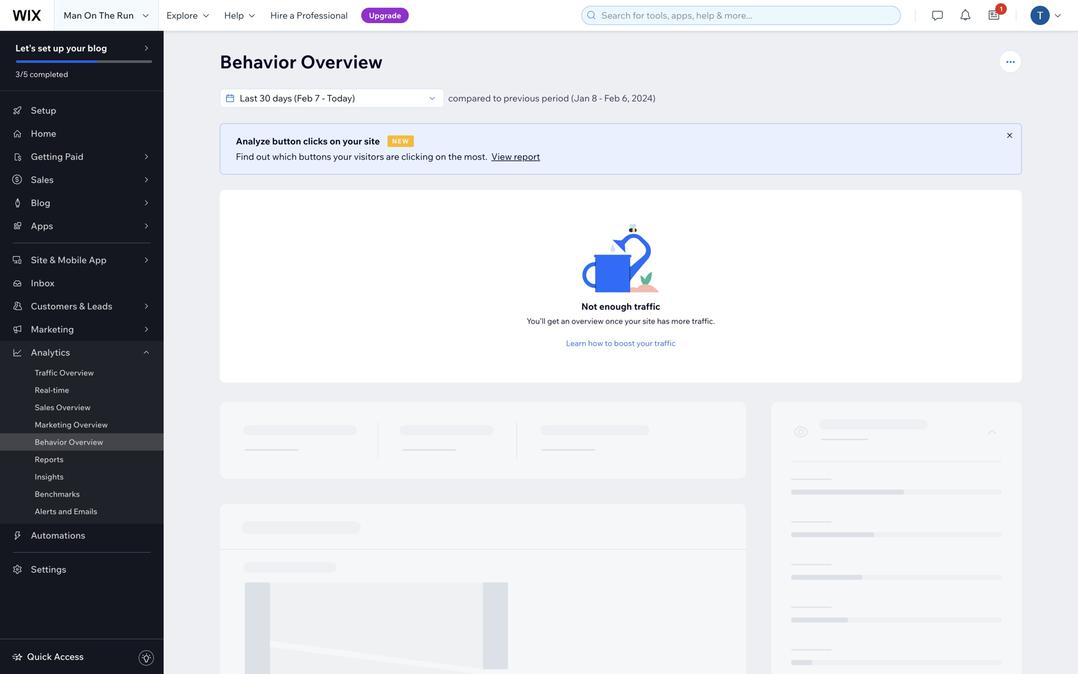 Task type: vqa. For each thing, say whether or not it's contained in the screenshot.
Sites
no



Task type: locate. For each thing, give the bounding box(es) containing it.
0 vertical spatial sales
[[31, 174, 54, 185]]

(jan
[[571, 92, 590, 104]]

behavior inside sidebar element
[[35, 437, 67, 447]]

& left leads
[[79, 300, 85, 312]]

your for analyze
[[343, 135, 362, 147]]

0 vertical spatial to
[[493, 92, 502, 104]]

overview for the sales overview link
[[56, 403, 91, 412]]

0 horizontal spatial behavior overview
[[35, 437, 103, 447]]

behavior overview
[[220, 50, 383, 73], [35, 437, 103, 447]]

quick access
[[27, 651, 84, 662]]

overview inside the sales overview link
[[56, 403, 91, 412]]

to left 'previous' on the top of the page
[[493, 92, 502, 104]]

1 horizontal spatial site
[[643, 316, 656, 326]]

leads
[[87, 300, 112, 312]]

settings
[[31, 564, 66, 575]]

overview down the sales overview link
[[73, 420, 108, 429]]

1 vertical spatial behavior overview
[[35, 437, 103, 447]]

your left visitors
[[333, 151, 352, 162]]

period
[[542, 92, 569, 104]]

behavior overview down hire a professional link
[[220, 50, 383, 73]]

overview
[[301, 50, 383, 73], [59, 368, 94, 377], [56, 403, 91, 412], [73, 420, 108, 429], [69, 437, 103, 447]]

alerts
[[35, 507, 57, 516]]

overview inside the traffic overview link
[[59, 368, 94, 377]]

learn how to boost your traffic link
[[566, 337, 676, 349]]

site left has
[[643, 316, 656, 326]]

access
[[54, 651, 84, 662]]

previous
[[504, 92, 540, 104]]

customers & leads
[[31, 300, 112, 312]]

emails
[[74, 507, 97, 516]]

sales up blog
[[31, 174, 54, 185]]

0 vertical spatial behavior overview
[[220, 50, 383, 73]]

marketing for marketing
[[31, 324, 74, 335]]

your right boost
[[637, 338, 653, 348]]

behavior
[[220, 50, 297, 73], [35, 437, 67, 447]]

benchmarks
[[35, 489, 80, 499]]

traffic overview link
[[0, 364, 164, 381]]

behavior overview down marketing overview
[[35, 437, 103, 447]]

help
[[224, 10, 244, 21]]

run
[[117, 10, 134, 21]]

2024)
[[632, 92, 656, 104]]

analytics button
[[0, 341, 164, 364]]

0 horizontal spatial &
[[50, 254, 56, 265]]

not
[[582, 301, 598, 312]]

page skeleton image
[[220, 402, 1022, 674]]

overview up marketing overview
[[56, 403, 91, 412]]

apps
[[31, 220, 53, 231]]

0 vertical spatial traffic
[[634, 301, 661, 312]]

traffic inside learn how to boost your traffic link
[[655, 338, 676, 348]]

& for customers
[[79, 300, 85, 312]]

customers & leads button
[[0, 295, 164, 318]]

overview up the real-time link
[[59, 368, 94, 377]]

overview down marketing overview link
[[69, 437, 103, 447]]

0 vertical spatial &
[[50, 254, 56, 265]]

hire a professional
[[270, 10, 348, 21]]

alerts and emails
[[35, 507, 97, 516]]

your
[[66, 42, 86, 54], [343, 135, 362, 147], [333, 151, 352, 162], [625, 316, 641, 326], [637, 338, 653, 348]]

sales inside dropdown button
[[31, 174, 54, 185]]

1 vertical spatial on
[[436, 151, 446, 162]]

to right how
[[605, 338, 613, 348]]

sales
[[31, 174, 54, 185], [35, 403, 54, 412]]

your for learn
[[637, 338, 653, 348]]

on left the
[[436, 151, 446, 162]]

settings link
[[0, 558, 164, 581]]

0 vertical spatial marketing
[[31, 324, 74, 335]]

your up visitors
[[343, 135, 362, 147]]

site & mobile app button
[[0, 248, 164, 272]]

compared
[[448, 92, 491, 104]]

your inside not enough traffic you'll get an overview once your site has more traffic.
[[625, 316, 641, 326]]

your inside sidebar element
[[66, 42, 86, 54]]

marketing inside dropdown button
[[31, 324, 74, 335]]

overview for the traffic overview link
[[59, 368, 94, 377]]

1 vertical spatial site
[[643, 316, 656, 326]]

1 vertical spatial behavior
[[35, 437, 67, 447]]

once
[[606, 316, 623, 326]]

3/5 completed
[[15, 69, 68, 79]]

analyze button clicks on your site
[[236, 135, 380, 147]]

1 horizontal spatial behavior overview
[[220, 50, 383, 73]]

up
[[53, 42, 64, 54]]

marketing button
[[0, 318, 164, 341]]

real-time
[[35, 385, 69, 395]]

0 horizontal spatial behavior
[[35, 437, 67, 447]]

0 horizontal spatial to
[[493, 92, 502, 104]]

marketing
[[31, 324, 74, 335], [35, 420, 72, 429]]

site
[[364, 135, 380, 147], [643, 316, 656, 326]]

1 horizontal spatial to
[[605, 338, 613, 348]]

sales down real-
[[35, 403, 54, 412]]

1 horizontal spatial &
[[79, 300, 85, 312]]

on right clicks
[[330, 135, 341, 147]]

1 vertical spatial sales
[[35, 403, 54, 412]]

marketing down the sales overview at the left bottom of the page
[[35, 420, 72, 429]]

behavior down help button
[[220, 50, 297, 73]]

behavior overview inside sidebar element
[[35, 437, 103, 447]]

0 vertical spatial on
[[330, 135, 341, 147]]

more
[[672, 316, 690, 326]]

find out which buttons your visitors are clicking on the most. view report
[[236, 151, 540, 162]]

inbox
[[31, 277, 54, 289]]

site up visitors
[[364, 135, 380, 147]]

overview inside marketing overview link
[[73, 420, 108, 429]]

enough
[[600, 301, 632, 312]]

time
[[53, 385, 69, 395]]

& right site
[[50, 254, 56, 265]]

0 horizontal spatial site
[[364, 135, 380, 147]]

upgrade
[[369, 11, 401, 20]]

on
[[330, 135, 341, 147], [436, 151, 446, 162]]

help button
[[217, 0, 263, 31]]

let's set up your blog
[[15, 42, 107, 54]]

traffic down has
[[655, 338, 676, 348]]

your right once
[[625, 316, 641, 326]]

1 vertical spatial traffic
[[655, 338, 676, 348]]

buttons
[[299, 151, 331, 162]]

marketing for marketing overview
[[35, 420, 72, 429]]

your right the 'up'
[[66, 42, 86, 54]]

man on the run
[[64, 10, 134, 21]]

customers
[[31, 300, 77, 312]]

None field
[[236, 89, 425, 107]]

1 horizontal spatial behavior
[[220, 50, 297, 73]]

view
[[492, 151, 512, 162]]

marketing down customers
[[31, 324, 74, 335]]

overview down professional
[[301, 50, 383, 73]]

1 vertical spatial &
[[79, 300, 85, 312]]

real-
[[35, 385, 53, 395]]

overview for marketing overview link
[[73, 420, 108, 429]]

man
[[64, 10, 82, 21]]

alerts and emails link
[[0, 503, 164, 520]]

0 vertical spatial site
[[364, 135, 380, 147]]

1 vertical spatial marketing
[[35, 420, 72, 429]]

traffic overview
[[35, 368, 94, 377]]

analyze
[[236, 135, 270, 147]]

traffic up has
[[634, 301, 661, 312]]

sales overview
[[35, 403, 91, 412]]

traffic.
[[692, 316, 715, 326]]

home link
[[0, 122, 164, 145]]

inbox link
[[0, 272, 164, 295]]

behavior up reports
[[35, 437, 67, 447]]

paid
[[65, 151, 84, 162]]

overview inside behavior overview link
[[69, 437, 103, 447]]

0 horizontal spatial on
[[330, 135, 341, 147]]

compared to previous period (jan 8 - feb 6, 2024)
[[448, 92, 656, 104]]

a
[[290, 10, 295, 21]]

sales for sales overview
[[35, 403, 54, 412]]

completed
[[30, 69, 68, 79]]

marketing overview link
[[0, 416, 164, 433]]

the
[[99, 10, 115, 21]]

traffic inside not enough traffic you'll get an overview once your site has more traffic.
[[634, 301, 661, 312]]



Task type: describe. For each thing, give the bounding box(es) containing it.
hire a professional link
[[263, 0, 356, 31]]

sales for sales
[[31, 174, 54, 185]]

reports
[[35, 455, 64, 464]]

professional
[[297, 10, 348, 21]]

3/5
[[15, 69, 28, 79]]

explore
[[167, 10, 198, 21]]

site
[[31, 254, 48, 265]]

& for site
[[50, 254, 56, 265]]

overview
[[572, 316, 604, 326]]

out
[[256, 151, 270, 162]]

hire
[[270, 10, 288, 21]]

feb
[[604, 92, 620, 104]]

an
[[561, 316, 570, 326]]

6,
[[622, 92, 630, 104]]

automations
[[31, 530, 85, 541]]

site inside not enough traffic you'll get an overview once your site has more traffic.
[[643, 316, 656, 326]]

most.
[[464, 151, 488, 162]]

8
[[592, 92, 597, 104]]

new
[[392, 137, 410, 145]]

are
[[386, 151, 399, 162]]

site & mobile app
[[31, 254, 107, 265]]

blog
[[88, 42, 107, 54]]

let's
[[15, 42, 36, 54]]

and
[[58, 507, 72, 516]]

set
[[38, 42, 51, 54]]

1 button
[[980, 0, 1009, 31]]

1 vertical spatial to
[[605, 338, 613, 348]]

report
[[514, 151, 540, 162]]

getting paid button
[[0, 145, 164, 168]]

you'll
[[527, 316, 546, 326]]

0 vertical spatial behavior
[[220, 50, 297, 73]]

setup
[[31, 105, 56, 116]]

1 horizontal spatial on
[[436, 151, 446, 162]]

app
[[89, 254, 107, 265]]

-
[[599, 92, 602, 104]]

benchmarks link
[[0, 485, 164, 503]]

find
[[236, 151, 254, 162]]

mobile
[[58, 254, 87, 265]]

how
[[588, 338, 603, 348]]

automations link
[[0, 524, 164, 547]]

apps button
[[0, 214, 164, 238]]

insights
[[35, 472, 64, 481]]

the
[[448, 151, 462, 162]]

quick
[[27, 651, 52, 662]]

marketing overview
[[35, 420, 108, 429]]

behavior overview link
[[0, 433, 164, 451]]

which
[[272, 151, 297, 162]]

visitors
[[354, 151, 384, 162]]

clicking
[[401, 151, 434, 162]]

real-time link
[[0, 381, 164, 399]]

1
[[1000, 5, 1003, 13]]

view report button
[[492, 151, 540, 162]]

getting
[[31, 151, 63, 162]]

insights link
[[0, 468, 164, 485]]

getting paid
[[31, 151, 84, 162]]

setup link
[[0, 99, 164, 122]]

reports link
[[0, 451, 164, 468]]

quick access button
[[12, 651, 84, 663]]

not enough traffic you'll get an overview once your site has more traffic.
[[527, 301, 715, 326]]

learn how to boost your traffic
[[566, 338, 676, 348]]

home
[[31, 128, 56, 139]]

blog button
[[0, 191, 164, 214]]

your for find
[[333, 151, 352, 162]]

overview for behavior overview link
[[69, 437, 103, 447]]

on
[[84, 10, 97, 21]]

boost
[[614, 338, 635, 348]]

sales overview link
[[0, 399, 164, 416]]

Search for tools, apps, help & more... field
[[598, 6, 897, 24]]

sidebar element
[[0, 31, 164, 674]]

blog
[[31, 197, 50, 208]]



